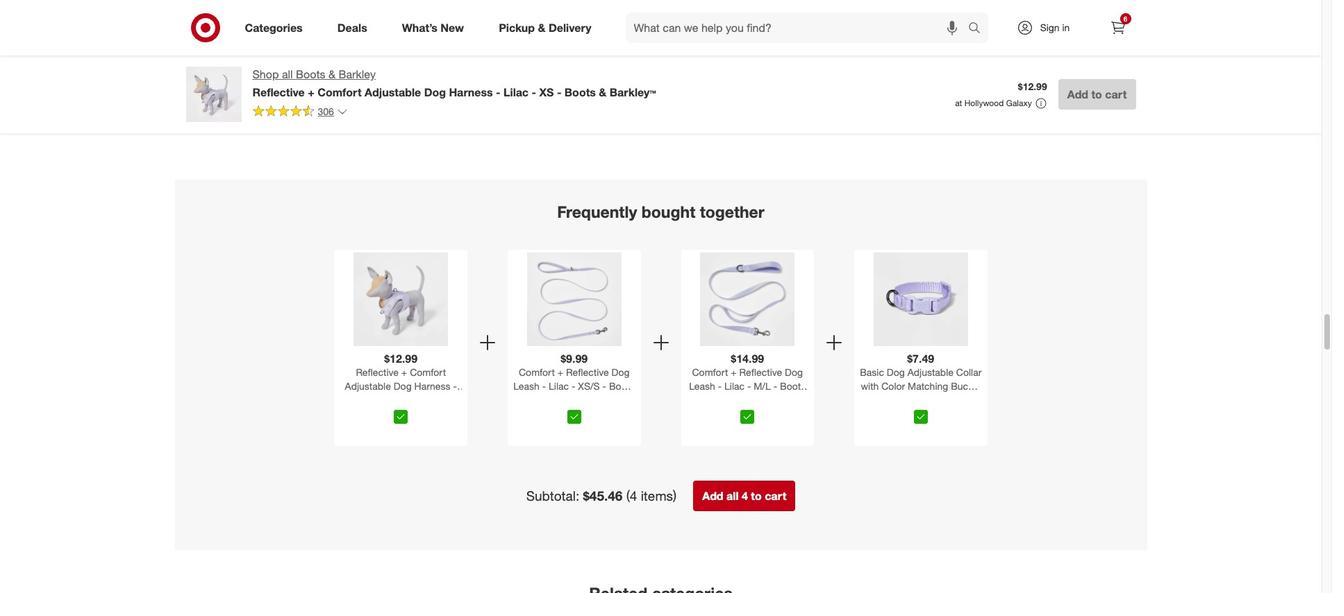 Task type: describe. For each thing, give the bounding box(es) containing it.
with
[[861, 381, 879, 393]]

bought
[[642, 202, 695, 222]]

barkley™ inside $7.49 basic dog adjustable collar with color matching buckle - xs - lilac - boots & barkley™
[[902, 409, 940, 420]]

boots inside $12.99 reflective + comfort adjustable dog harness - lilac - xs - boots & barkley™
[[409, 395, 435, 407]]

barkley™ inside $15.99 ultimate reflective and adjustable dog harness - black - xs - boots & barkley™ add to cart
[[619, 63, 657, 75]]

$8.99 core reflective step in dog adjustable harness - xs - black - boots & barkley™
[[761, 15, 873, 75]]

barkley™ inside $12.99 reflective + comfort adjustable dog harness - lilac - xs - boots & barkley™
[[382, 409, 420, 420]]

xs inside $15.99 ultimate reflective and adjustable dog harness - black - xs - boots & barkley™ add to cart
[[653, 51, 665, 63]]

sign
[[1040, 22, 1059, 33]]

comfort + reflective dog leash - lilac - xs/s - boots & barkley™ link
[[510, 366, 638, 407]]

add to cart for reflective + comfort dog harness - navy - xs - boots & barkley™
[[342, 77, 387, 87]]

306 link
[[252, 105, 348, 121]]

6
[[1123, 15, 1127, 23]]

dog inside the $10.99 mesh dog harness - xs - boots & barkley™
[[1071, 27, 1089, 39]]

m/l
[[754, 381, 771, 393]]

pickup & delivery link
[[487, 13, 609, 43]]

reflective inside 'shop all boots & barkley reflective + comfort adjustable dog harness - lilac - xs - boots & barkley™'
[[252, 85, 305, 99]]

adjustable inside $15.99 ultimate reflective and adjustable dog harness - black - xs - boots & barkley™ add to cart
[[619, 39, 665, 51]]

comfort + reflective dog leash - lilac - m/l - boots & barkley™ link
[[684, 366, 811, 407]]

add inside button
[[702, 490, 723, 504]]

shop
[[252, 67, 279, 81]]

& inside $12.99 reflective + comfort dog harness - navy - xs - boots & barkley™
[[364, 51, 370, 63]]

adjustable inside "$8.99 core reflective step in dog adjustable harness - xs - black - boots & barkley™"
[[782, 39, 828, 51]]

hollywood
[[964, 98, 1004, 108]]

to inside $15.99 ultimate reflective and adjustable dog harness - black - xs - boots & barkley™ add to cart
[[644, 77, 652, 87]]

pickup & delivery
[[499, 21, 591, 34]]

$12.99 reflective + comfort dog harness - navy - xs - boots & barkley™
[[336, 15, 447, 63]]

search
[[962, 22, 995, 36]]

at hollywood galaxy
[[955, 98, 1032, 108]]

comfort inside $13.99 reflective + comfort adjustable dog harness - lilac - s - boots & barkley™ add to cart
[[248, 27, 284, 39]]

basic dog adjustable collar with color matching buckle - xs - lilac - boots & barkley™ image
[[874, 253, 968, 347]]

adjustable inside 'shop all boots & barkley reflective + comfort adjustable dog harness - lilac - xs - boots & barkley™'
[[365, 85, 421, 99]]

search button
[[962, 13, 995, 46]]

lilac inside $7.49 basic dog adjustable collar with color matching buckle - xs - lilac - boots & barkley™
[[903, 395, 923, 407]]

what's
[[402, 21, 437, 34]]

image of reflective + comfort adjustable dog harness - lilac - xs - boots & barkley™ image
[[186, 67, 241, 122]]

navy
[[381, 39, 403, 51]]

$12.99 for $12.99 reflective comfort dog harness - xs - green - boots & barkley™
[[477, 15, 507, 26]]

adjustable inside $12.99 reflective + comfort adjustable dog harness - lilac - xs - boots & barkley™
[[345, 381, 391, 393]]

boots inside $9.99 comfort + reflective dog leash - lilac - xs/s - boots & barkley™
[[609, 381, 635, 393]]

categories link
[[233, 13, 320, 43]]

$15.99 ultimate reflective and adjustable dog harness - black - xs - boots & barkley™ add to cart
[[619, 15, 731, 87]]

add all 4 to cart button
[[693, 482, 795, 512]]

barkley™ inside 'shop all boots & barkley reflective + comfort adjustable dog harness - lilac - xs - boots & barkley™'
[[610, 85, 656, 99]]

reflective inside $14.99 comfort + reflective dog leash - lilac - m/l - boots & barkley™
[[739, 367, 782, 379]]

basic dog adjustable collar with color matching buckle - xs - lilac - boots & barkley™ link
[[857, 366, 984, 420]]

subtotal:
[[526, 488, 579, 504]]

$11.99 standard mesh comfort dog harness - gray/neon - s - boots & barkley™
[[902, 15, 1016, 63]]

xs inside "$8.99 core reflective step in dog adjustable harness - xs - black - boots & barkley™"
[[761, 51, 773, 63]]

in inside "$8.99 core reflective step in dog adjustable harness - xs - black - boots & barkley™"
[[853, 27, 860, 39]]

dog inside $12.99 reflective + comfort dog harness - navy - xs - boots & barkley™
[[429, 27, 447, 39]]

add to cart button for reflective comfort dog harness - xs - green - boots & barkley™
[[477, 72, 535, 94]]

barkley™ inside $9.99 comfort + reflective dog leash - lilac - xs/s - boots & barkley™
[[560, 395, 598, 407]]

barkley™ inside "$8.99 core reflective step in dog adjustable harness - xs - black - boots & barkley™"
[[761, 63, 799, 75]]

lilac inside $14.99 comfort + reflective dog leash - lilac - m/l - boots & barkley™
[[724, 381, 745, 393]]

boots inside $13.99 reflective + comfort adjustable dog harness - lilac - s - boots & barkley™ add to cart
[[239, 51, 265, 63]]

standard
[[902, 27, 942, 39]]

dog inside $15.99 ultimate reflective and adjustable dog harness - black - xs - boots & barkley™ add to cart
[[668, 39, 686, 51]]

what's new
[[402, 21, 464, 34]]

items)
[[641, 488, 677, 504]]

s inside $13.99 reflective + comfort adjustable dog harness - lilac - s - boots & barkley™ add to cart
[[223, 51, 230, 63]]

mesh inside $11.99 standard mesh comfort dog harness - gray/neon - s - boots & barkley™
[[945, 27, 969, 39]]

What can we help you find? suggestions appear below search field
[[625, 13, 971, 43]]

& inside $12.99 reflective comfort dog harness - xs - green - boots & barkley™
[[506, 51, 512, 63]]

xs inside the $10.99 mesh dog harness - xs - boots & barkley™
[[1137, 27, 1149, 39]]

dog inside $12.99 reflective comfort dog harness - xs - green - boots & barkley™
[[562, 27, 580, 39]]

reflective inside $9.99 comfort + reflective dog leash - lilac - xs/s - boots & barkley™
[[566, 367, 609, 379]]

$9.99
[[561, 352, 588, 366]]

cart inside $13.99 reflective + comfort adjustable dog harness - lilac - s - boots & barkley™ add to cart
[[229, 77, 245, 87]]

add inside $13.99 reflective + comfort adjustable dog harness - lilac - s - boots & barkley™ add to cart
[[200, 77, 216, 87]]

comfort inside $12.99 reflective comfort dog harness - xs - green - boots & barkley™
[[523, 27, 559, 39]]

dog inside $12.99 reflective + comfort adjustable dog harness - lilac - xs - boots & barkley™
[[394, 381, 412, 393]]

$10.99
[[1044, 15, 1073, 26]]

deals
[[337, 21, 367, 34]]

$12.99 reflective + comfort adjustable dog harness - lilac - xs - boots & barkley™
[[345, 352, 457, 420]]

6 link
[[1103, 13, 1133, 43]]

$12.99 reflective comfort dog harness - xs - green - boots & barkley™
[[477, 15, 580, 63]]

$12.99 for $12.99
[[1018, 81, 1047, 92]]

cart inside button
[[765, 490, 786, 504]]

$45.46
[[583, 488, 623, 504]]

core
[[761, 27, 782, 39]]

boots inside the $10.99 mesh dog harness - xs - boots & barkley™
[[1044, 39, 1070, 51]]

add to cart button for mesh dog harness - xs - boots & barkley™
[[1044, 72, 1101, 94]]

+ for $9.99 comfort + reflective dog leash - lilac - xs/s - boots & barkley™
[[558, 367, 563, 379]]

add down sign in
[[1050, 77, 1066, 87]]

adjustable inside $7.49 basic dog adjustable collar with color matching buckle - xs - lilac - boots & barkley™
[[907, 367, 953, 379]]

black inside "$8.99 core reflective step in dog adjustable harness - xs - black - boots & barkley™"
[[782, 51, 806, 63]]

lilac inside $9.99 comfort + reflective dog leash - lilac - xs/s - boots & barkley™
[[549, 381, 569, 393]]

$10.99 mesh dog harness - xs - boots & barkley™
[[1044, 15, 1156, 51]]

sign in link
[[1005, 13, 1091, 43]]

reflective inside $12.99 reflective + comfort adjustable dog harness - lilac - xs - boots & barkley™
[[356, 367, 399, 379]]

+ for $12.99 reflective + comfort dog harness - navy - xs - boots & barkley™
[[381, 27, 387, 39]]

reflective inside $13.99 reflective + comfort adjustable dog harness - lilac - s - boots & barkley™ add to cart
[[194, 27, 237, 39]]

frequently
[[557, 202, 637, 222]]

sign in
[[1040, 22, 1070, 33]]

boots inside $7.49 basic dog adjustable collar with color matching buckle - xs - lilac - boots & barkley™
[[932, 395, 958, 407]]

buckle
[[951, 381, 981, 393]]

dog inside $13.99 reflective + comfort adjustable dog harness - lilac - s - boots & barkley™ add to cart
[[243, 39, 261, 51]]

barkley™ inside the $10.99 mesh dog harness - xs - boots & barkley™
[[1082, 39, 1120, 51]]

add right the galaxy
[[1067, 88, 1088, 101]]

& inside "$8.99 core reflective step in dog adjustable harness - xs - black - boots & barkley™"
[[844, 51, 850, 63]]

1 horizontal spatial in
[[1062, 22, 1070, 33]]

reflective inside $12.99 reflective comfort dog harness - xs - green - boots & barkley™
[[477, 27, 520, 39]]

subtotal: $45.46 (4 items)
[[526, 488, 677, 504]]

306
[[318, 105, 334, 117]]

add to cart for reflective comfort dog harness - xs - green - boots & barkley™
[[484, 77, 528, 87]]

& inside $11.99 standard mesh comfort dog harness - gray/neon - s - boots & barkley™
[[953, 51, 959, 63]]

black inside $15.99 ultimate reflective and adjustable dog harness - black - xs - boots & barkley™ add to cart
[[619, 51, 643, 63]]



Task type: locate. For each thing, give the bounding box(es) containing it.
all for add
[[726, 490, 739, 504]]

+ inside $14.99 comfort + reflective dog leash - lilac - m/l - boots & barkley™
[[731, 367, 737, 379]]

reflective inside $15.99 ultimate reflective and adjustable dog harness - black - xs - boots & barkley™ add to cart
[[658, 27, 701, 39]]

basic
[[860, 367, 884, 379]]

$13.99
[[194, 15, 223, 26]]

harness inside $12.99 reflective + comfort adjustable dog harness - lilac - xs - boots & barkley™
[[414, 381, 450, 393]]

2 s from the left
[[909, 51, 915, 63]]

xs
[[1137, 27, 1149, 39], [412, 39, 424, 51], [523, 39, 535, 51], [653, 51, 665, 63], [761, 51, 773, 63], [539, 85, 554, 99], [387, 395, 400, 407], [881, 395, 893, 407]]

$12.99 inside $12.99 reflective comfort dog harness - xs - green - boots & barkley™
[[477, 15, 507, 26]]

lilac inside $13.99 reflective + comfort adjustable dog harness - lilac - s - boots & barkley™ add to cart
[[194, 51, 214, 63]]

leash for $9.99
[[513, 381, 540, 393]]

barkley™ inside $11.99 standard mesh comfort dog harness - gray/neon - s - boots & barkley™
[[962, 51, 1000, 63]]

lilac
[[194, 51, 214, 63], [504, 85, 528, 99], [549, 381, 569, 393], [724, 381, 745, 393], [358, 395, 378, 407], [903, 395, 923, 407]]

& inside $9.99 comfort + reflective dog leash - lilac - xs/s - boots & barkley™
[[551, 395, 557, 407]]

$11.99
[[902, 15, 932, 26]]

add to cart button for reflective + comfort adjustable dog harness - lilac - s - boots & barkley™
[[194, 72, 251, 94]]

add to cart button for ultimate reflective and adjustable dog harness - black - xs - boots & barkley™
[[619, 72, 676, 94]]

categories
[[245, 21, 303, 34]]

new
[[441, 21, 464, 34]]

in right step
[[853, 27, 860, 39]]

cart
[[229, 77, 245, 87], [370, 77, 387, 87], [512, 77, 528, 87], [654, 77, 670, 87], [1079, 77, 1095, 87], [1105, 88, 1127, 101], [765, 490, 786, 504]]

2 mesh from the left
[[1044, 27, 1068, 39]]

comfort inside 'shop all boots & barkley reflective + comfort adjustable dog harness - lilac - xs - boots & barkley™'
[[318, 85, 362, 99]]

xs inside $12.99 reflective + comfort adjustable dog harness - lilac - xs - boots & barkley™
[[387, 395, 400, 407]]

add to cart button
[[194, 72, 251, 94], [336, 72, 393, 94], [477, 72, 535, 94], [619, 72, 676, 94], [1044, 72, 1101, 94], [1058, 79, 1136, 110]]

dog inside $14.99 comfort + reflective dog leash - lilac - m/l - boots & barkley™
[[785, 367, 803, 379]]

leash inside $14.99 comfort + reflective dog leash - lilac - m/l - boots & barkley™
[[689, 381, 715, 393]]

0 horizontal spatial in
[[853, 27, 860, 39]]

in
[[1062, 22, 1070, 33], [853, 27, 860, 39]]

pickup
[[499, 21, 535, 34]]

barkley™ inside $13.99 reflective + comfort adjustable dog harness - lilac - s - boots & barkley™ add to cart
[[194, 63, 232, 75]]

$7.49
[[907, 352, 934, 366]]

leash
[[513, 381, 540, 393], [689, 381, 715, 393]]

barkley™ inside $12.99 reflective + comfort dog harness - navy - xs - boots & barkley™
[[373, 51, 411, 63]]

add inside $15.99 ultimate reflective and adjustable dog harness - black - xs - boots & barkley™ add to cart
[[625, 77, 641, 87]]

boots inside $12.99 reflective + comfort dog harness - navy - xs - boots & barkley™
[[336, 51, 362, 63]]

in right sign
[[1062, 22, 1070, 33]]

0 horizontal spatial black
[[619, 51, 643, 63]]

step
[[830, 27, 850, 39]]

s up image of reflective + comfort adjustable dog harness - lilac - xs - boots & barkley™
[[223, 51, 230, 63]]

all inside 'shop all boots & barkley reflective + comfort adjustable dog harness - lilac - xs - boots & barkley™'
[[282, 67, 293, 81]]

&
[[538, 21, 545, 34], [1073, 39, 1079, 51], [267, 51, 274, 63], [364, 51, 370, 63], [506, 51, 512, 63], [703, 51, 709, 63], [844, 51, 850, 63], [953, 51, 959, 63], [328, 67, 335, 81], [599, 85, 606, 99], [437, 395, 444, 407], [551, 395, 557, 407], [724, 395, 730, 407], [961, 395, 967, 407]]

cart inside $15.99 ultimate reflective and adjustable dog harness - black - xs - boots & barkley™ add to cart
[[654, 77, 670, 87]]

reflective + comfort adjustable dog harness - lilac - xs - boots & barkley™ image
[[354, 253, 448, 347]]

boots inside $12.99 reflective comfort dog harness - xs - green - boots & barkley™
[[477, 51, 503, 63]]

all
[[282, 67, 293, 81], [726, 490, 739, 504]]

all left 4
[[726, 490, 739, 504]]

leash inside $9.99 comfort + reflective dog leash - lilac - xs/s - boots & barkley™
[[513, 381, 540, 393]]

xs inside 'shop all boots & barkley reflective + comfort adjustable dog harness - lilac - xs - boots & barkley™'
[[539, 85, 554, 99]]

+ inside 'shop all boots & barkley reflective + comfort adjustable dog harness - lilac - xs - boots & barkley™'
[[308, 85, 314, 99]]

+ inside $12.99 reflective + comfort dog harness - navy - xs - boots & barkley™
[[381, 27, 387, 39]]

adjustable
[[194, 39, 240, 51], [619, 39, 665, 51], [782, 39, 828, 51], [365, 85, 421, 99], [907, 367, 953, 379], [345, 381, 391, 393]]

add down $12.99 reflective comfort dog harness - xs - green - boots & barkley™
[[484, 77, 500, 87]]

s inside $11.99 standard mesh comfort dog harness - gray/neon - s - boots & barkley™
[[909, 51, 915, 63]]

+ for $14.99 comfort + reflective dog leash - lilac - m/l - boots & barkley™
[[731, 367, 737, 379]]

gray/neon
[[968, 39, 1016, 51]]

dog inside "$8.99 core reflective step in dog adjustable harness - xs - black - boots & barkley™"
[[761, 39, 779, 51]]

mesh right standard
[[945, 27, 969, 39]]

1 vertical spatial all
[[726, 490, 739, 504]]

harness inside $12.99 reflective + comfort dog harness - navy - xs - boots & barkley™
[[336, 39, 372, 51]]

1 mesh from the left
[[945, 27, 969, 39]]

adjustable inside $13.99 reflective + comfort adjustable dog harness - lilac - s - boots & barkley™ add to cart
[[194, 39, 240, 51]]

& inside $15.99 ultimate reflective and adjustable dog harness - black - xs - boots & barkley™ add to cart
[[703, 51, 709, 63]]

1 horizontal spatial s
[[909, 51, 915, 63]]

barkley™ inside $14.99 comfort + reflective dog leash - lilac - m/l - boots & barkley™
[[733, 395, 771, 407]]

leash for $14.99
[[689, 381, 715, 393]]

$14.99 comfort + reflective dog leash - lilac - m/l - boots & barkley™
[[689, 352, 806, 407]]

boots inside "$8.99 core reflective step in dog adjustable harness - xs - black - boots & barkley™"
[[816, 51, 842, 63]]

lilac inside $12.99 reflective + comfort adjustable dog harness - lilac - xs - boots & barkley™
[[358, 395, 378, 407]]

mesh
[[945, 27, 969, 39], [1044, 27, 1068, 39]]

dog
[[429, 27, 447, 39], [562, 27, 580, 39], [1071, 27, 1089, 39], [243, 39, 261, 51], [668, 39, 686, 51], [761, 39, 779, 51], [902, 39, 921, 51], [424, 85, 446, 99], [612, 367, 630, 379], [785, 367, 803, 379], [887, 367, 905, 379], [394, 381, 412, 393]]

1 horizontal spatial black
[[782, 51, 806, 63]]

galaxy
[[1006, 98, 1032, 108]]

-
[[1130, 27, 1134, 39], [1152, 27, 1156, 39], [302, 39, 306, 51], [375, 39, 378, 51], [406, 39, 409, 51], [427, 39, 431, 51], [516, 39, 520, 51], [538, 39, 541, 51], [574, 39, 577, 51], [727, 39, 731, 51], [869, 39, 873, 51], [962, 39, 966, 51], [217, 51, 221, 63], [232, 51, 236, 63], [646, 51, 650, 63], [668, 51, 671, 63], [776, 51, 780, 63], [809, 51, 813, 63], [902, 51, 906, 63], [918, 51, 922, 63], [496, 85, 500, 99], [532, 85, 536, 99], [557, 85, 561, 99], [453, 381, 457, 393], [542, 381, 546, 393], [572, 381, 575, 393], [603, 381, 606, 393], [718, 381, 722, 393], [747, 381, 751, 393], [773, 381, 777, 393], [381, 395, 385, 407], [402, 395, 406, 407], [875, 395, 879, 407], [896, 395, 900, 407], [926, 395, 929, 407]]

$12.99 up barkley
[[336, 15, 365, 26]]

to inside 'add all 4 to cart' button
[[751, 490, 762, 504]]

dog inside $11.99 standard mesh comfort dog harness - gray/neon - s - boots & barkley™
[[902, 39, 921, 51]]

color
[[881, 381, 905, 393]]

add all 4 to cart
[[702, 490, 786, 504]]

$12.99 down reflective + comfort adjustable dog harness - lilac - xs - boots & barkley™ 'image'
[[384, 352, 417, 366]]

$13.99 reflective + comfort adjustable dog harness - lilac - s - boots & barkley™ add to cart
[[194, 15, 306, 87]]

$12.99 right new
[[477, 15, 507, 26]]

harness inside $12.99 reflective comfort dog harness - xs - green - boots & barkley™
[[477, 39, 514, 51]]

comfort + reflective dog leash - lilac - m/l - boots & barkley™ image
[[700, 253, 795, 347]]

all for shop
[[282, 67, 293, 81]]

add down deals link
[[342, 77, 358, 87]]

& inside $14.99 comfort + reflective dog leash - lilac - m/l - boots & barkley™
[[724, 395, 730, 407]]

$14.99
[[731, 352, 764, 366]]

green
[[544, 39, 571, 51]]

barkley™ inside $12.99 reflective comfort dog harness - xs - green - boots & barkley™
[[515, 51, 553, 63]]

boots inside $14.99 comfort + reflective dog leash - lilac - m/l - boots & barkley™
[[780, 381, 806, 393]]

1 leash from the left
[[513, 381, 540, 393]]

None checkbox
[[914, 411, 928, 425]]

together
[[700, 202, 764, 222]]

deals link
[[326, 13, 385, 43]]

1 horizontal spatial mesh
[[1044, 27, 1068, 39]]

frequently bought together
[[557, 202, 764, 222]]

delivery
[[549, 21, 591, 34]]

collar
[[956, 367, 982, 379]]

harness inside $13.99 reflective + comfort adjustable dog harness - lilac - s - boots & barkley™ add to cart
[[264, 39, 300, 51]]

$12.99
[[336, 15, 365, 26], [477, 15, 507, 26], [1018, 81, 1047, 92], [384, 352, 417, 366]]

reflective + comfort adjustable dog harness - lilac - xs - boots & barkley™ link
[[337, 366, 465, 420]]

& inside $13.99 reflective + comfort adjustable dog harness - lilac - s - boots & barkley™ add to cart
[[267, 51, 274, 63]]

& inside the $10.99 mesh dog harness - xs - boots & barkley™
[[1073, 39, 1079, 51]]

add to cart
[[342, 77, 387, 87], [484, 77, 528, 87], [1050, 77, 1095, 87], [1067, 88, 1127, 101]]

reflective inside $12.99 reflective + comfort dog harness - navy - xs - boots & barkley™
[[336, 27, 379, 39]]

to
[[218, 77, 226, 87], [360, 77, 368, 87], [502, 77, 510, 87], [644, 77, 652, 87], [1069, 77, 1077, 87], [1091, 88, 1102, 101], [751, 490, 762, 504]]

comfort
[[248, 27, 284, 39], [390, 27, 426, 39], [523, 27, 559, 39], [971, 27, 1008, 39], [318, 85, 362, 99], [410, 367, 446, 379], [519, 367, 555, 379], [692, 367, 728, 379]]

dog inside 'shop all boots & barkley reflective + comfort adjustable dog harness - lilac - xs - boots & barkley™'
[[424, 85, 446, 99]]

xs inside $12.99 reflective + comfort dog harness - navy - xs - boots & barkley™
[[412, 39, 424, 51]]

boots inside $11.99 standard mesh comfort dog harness - gray/neon - s - boots & barkley™
[[924, 51, 950, 63]]

add
[[200, 77, 216, 87], [342, 77, 358, 87], [484, 77, 500, 87], [625, 77, 641, 87], [1050, 77, 1066, 87], [1067, 88, 1088, 101], [702, 490, 723, 504]]

what's new link
[[390, 13, 481, 43]]

+
[[240, 27, 245, 39], [381, 27, 387, 39], [308, 85, 314, 99], [401, 367, 407, 379], [558, 367, 563, 379], [731, 367, 737, 379]]

black
[[619, 51, 643, 63], [782, 51, 806, 63]]

black down the ultimate
[[619, 51, 643, 63]]

harness inside "$8.99 core reflective step in dog adjustable harness - xs - black - boots & barkley™"
[[830, 39, 866, 51]]

2 black from the left
[[782, 51, 806, 63]]

harness
[[1092, 27, 1128, 39], [264, 39, 300, 51], [336, 39, 372, 51], [477, 39, 514, 51], [689, 39, 725, 51], [830, 39, 866, 51], [923, 39, 959, 51], [449, 85, 493, 99], [414, 381, 450, 393]]

1 horizontal spatial leash
[[689, 381, 715, 393]]

1 black from the left
[[619, 51, 643, 63]]

0 vertical spatial all
[[282, 67, 293, 81]]

ultimate
[[619, 27, 655, 39]]

matching
[[908, 381, 948, 393]]

harness inside $15.99 ultimate reflective and adjustable dog harness - black - xs - boots & barkley™ add to cart
[[689, 39, 725, 51]]

comfort inside $12.99 reflective + comfort adjustable dog harness - lilac - xs - boots & barkley™
[[410, 367, 446, 379]]

add to cart button for reflective + comfort dog harness - navy - xs - boots & barkley™
[[336, 72, 393, 94]]

leash left "xs/s"
[[513, 381, 540, 393]]

4
[[742, 490, 748, 504]]

0 horizontal spatial leash
[[513, 381, 540, 393]]

comfort inside $14.99 comfort + reflective dog leash - lilac - m/l - boots & barkley™
[[692, 367, 728, 379]]

boots inside $15.99 ultimate reflective and adjustable dog harness - black - xs - boots & barkley™ add to cart
[[674, 51, 700, 63]]

+ for $13.99 reflective + comfort adjustable dog harness - lilac - s - boots & barkley™ add to cart
[[240, 27, 245, 39]]

harness inside the $10.99 mesh dog harness - xs - boots & barkley™
[[1092, 27, 1128, 39]]

leash left m/l
[[689, 381, 715, 393]]

s
[[223, 51, 230, 63], [909, 51, 915, 63]]

comfort inside $12.99 reflective + comfort dog harness - navy - xs - boots & barkley™
[[390, 27, 426, 39]]

barkley™
[[1082, 39, 1120, 51], [373, 51, 411, 63], [515, 51, 553, 63], [962, 51, 1000, 63], [194, 63, 232, 75], [619, 63, 657, 75], [761, 63, 799, 75], [610, 85, 656, 99], [560, 395, 598, 407], [733, 395, 771, 407], [382, 409, 420, 420], [902, 409, 940, 420]]

None checkbox
[[394, 411, 408, 425], [567, 411, 581, 425], [740, 411, 754, 425], [394, 411, 408, 425], [567, 411, 581, 425], [740, 411, 754, 425]]

reflective
[[194, 27, 237, 39], [336, 27, 379, 39], [477, 27, 520, 39], [658, 27, 701, 39], [785, 27, 827, 39], [252, 85, 305, 99], [356, 367, 399, 379], [566, 367, 609, 379], [739, 367, 782, 379]]

dog inside $9.99 comfort + reflective dog leash - lilac - xs/s - boots & barkley™
[[612, 367, 630, 379]]

2 leash from the left
[[689, 381, 715, 393]]

and
[[704, 27, 720, 39]]

all right shop
[[282, 67, 293, 81]]

$15.99
[[619, 15, 648, 26]]

harness inside $11.99 standard mesh comfort dog harness - gray/neon - s - boots & barkley™
[[923, 39, 959, 51]]

comfort inside $11.99 standard mesh comfort dog harness - gray/neon - s - boots & barkley™
[[971, 27, 1008, 39]]

$8.99
[[761, 15, 784, 26]]

& inside $12.99 reflective + comfort adjustable dog harness - lilac - xs - boots & barkley™
[[437, 395, 444, 407]]

+ inside $9.99 comfort + reflective dog leash - lilac - xs/s - boots & barkley™
[[558, 367, 563, 379]]

black down the what can we help you find? suggestions appear below search field on the top
[[782, 51, 806, 63]]

$12.99 for $12.99 reflective + comfort adjustable dog harness - lilac - xs - boots & barkley™
[[384, 352, 417, 366]]

1 horizontal spatial all
[[726, 490, 739, 504]]

1 s from the left
[[223, 51, 230, 63]]

to inside $13.99 reflective + comfort adjustable dog harness - lilac - s - boots & barkley™ add to cart
[[218, 77, 226, 87]]

all inside 'add all 4 to cart' button
[[726, 490, 739, 504]]

$12.99 for $12.99 reflective + comfort dog harness - navy - xs - boots & barkley™
[[336, 15, 365, 26]]

xs/s
[[578, 381, 600, 393]]

boots
[[1044, 39, 1070, 51], [239, 51, 265, 63], [336, 51, 362, 63], [477, 51, 503, 63], [674, 51, 700, 63], [816, 51, 842, 63], [924, 51, 950, 63], [296, 67, 325, 81], [564, 85, 596, 99], [609, 381, 635, 393], [780, 381, 806, 393], [409, 395, 435, 407], [932, 395, 958, 407]]

+ inside $12.99 reflective + comfort adjustable dog harness - lilac - xs - boots & barkley™
[[401, 367, 407, 379]]

xs inside $12.99 reflective comfort dog harness - xs - green - boots & barkley™
[[523, 39, 535, 51]]

$12.99 inside $12.99 reflective + comfort dog harness - navy - xs - boots & barkley™
[[336, 15, 365, 26]]

s down standard
[[909, 51, 915, 63]]

$12.99 inside $12.99 reflective + comfort adjustable dog harness - lilac - xs - boots & barkley™
[[384, 352, 417, 366]]

harness inside 'shop all boots & barkley reflective + comfort adjustable dog harness - lilac - xs - boots & barkley™'
[[449, 85, 493, 99]]

comfort inside $9.99 comfort + reflective dog leash - lilac - xs/s - boots & barkley™
[[519, 367, 555, 379]]

& inside $7.49 basic dog adjustable collar with color matching buckle - xs - lilac - boots & barkley™
[[961, 395, 967, 407]]

mesh down $10.99
[[1044, 27, 1068, 39]]

0 horizontal spatial all
[[282, 67, 293, 81]]

comfort + reflective dog leash - lilac - xs/s - boots & barkley™ image
[[527, 253, 621, 347]]

add left 4
[[702, 490, 723, 504]]

0 horizontal spatial s
[[223, 51, 230, 63]]

shop all boots & barkley reflective + comfort adjustable dog harness - lilac - xs - boots & barkley™
[[252, 67, 656, 99]]

mesh inside the $10.99 mesh dog harness - xs - boots & barkley™
[[1044, 27, 1068, 39]]

lilac inside 'shop all boots & barkley reflective + comfort adjustable dog harness - lilac - xs - boots & barkley™'
[[504, 85, 528, 99]]

$12.99 up the galaxy
[[1018, 81, 1047, 92]]

xs inside $7.49 basic dog adjustable collar with color matching buckle - xs - lilac - boots & barkley™
[[881, 395, 893, 407]]

add down the ultimate
[[625, 77, 641, 87]]

+ for $12.99 reflective + comfort adjustable dog harness - lilac - xs - boots & barkley™
[[401, 367, 407, 379]]

add left shop
[[200, 77, 216, 87]]

at
[[955, 98, 962, 108]]

barkley
[[339, 67, 376, 81]]

add to cart for mesh dog harness - xs - boots & barkley™
[[1050, 77, 1095, 87]]

0 horizontal spatial mesh
[[945, 27, 969, 39]]

$7.49 basic dog adjustable collar with color matching buckle - xs - lilac - boots & barkley™
[[860, 352, 982, 420]]

$9.99 comfort + reflective dog leash - lilac - xs/s - boots & barkley™
[[513, 352, 635, 407]]

(4
[[626, 488, 637, 504]]



Task type: vqa. For each thing, say whether or not it's contained in the screenshot.
the Save offer
no



